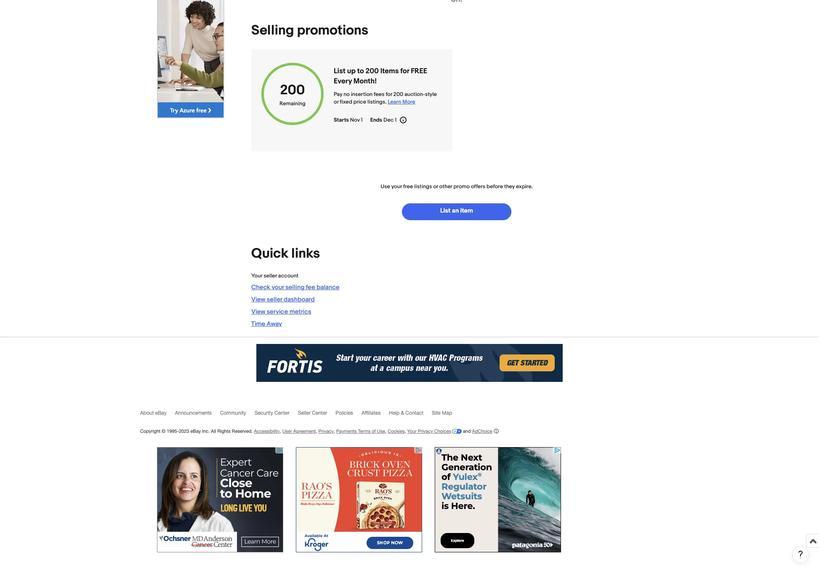 Task type: locate. For each thing, give the bounding box(es) containing it.
view
[[252, 296, 266, 304], [252, 308, 266, 316]]

seller up service
[[267, 296, 283, 304]]

auction-
[[405, 91, 425, 98]]

about
[[140, 410, 154, 416]]

, left privacy link
[[316, 429, 317, 434]]

0 vertical spatial view
[[252, 296, 266, 304]]

view service metrics link
[[252, 308, 388, 316]]

0 vertical spatial for
[[401, 67, 410, 75]]

0 horizontal spatial or
[[334, 98, 339, 105]]

0 horizontal spatial center
[[275, 410, 290, 416]]

200 up learn more
[[394, 91, 404, 98]]

learn
[[388, 98, 402, 105]]

200
[[366, 67, 379, 75], [280, 82, 305, 98], [394, 91, 404, 98]]

free
[[411, 67, 428, 75]]

0 horizontal spatial ebay
[[155, 410, 167, 416]]

policies link
[[336, 410, 362, 420]]

or down pay
[[334, 98, 339, 105]]

your left free
[[392, 183, 402, 190]]

1 horizontal spatial ebay
[[191, 429, 201, 434]]

center
[[275, 410, 290, 416], [312, 410, 327, 416]]

links
[[292, 246, 320, 262]]

list an item
[[441, 207, 474, 215]]

site map
[[432, 410, 453, 416]]

ends
[[371, 117, 383, 123]]

your privacy choices link
[[408, 429, 462, 434]]

no
[[344, 91, 350, 98]]

3 , from the left
[[334, 429, 335, 434]]

all
[[211, 429, 216, 434]]

1 center from the left
[[275, 410, 290, 416]]

center for security center
[[275, 410, 290, 416]]

200 up remaining
[[280, 82, 305, 98]]

2 privacy from the left
[[418, 429, 433, 434]]

1995-
[[167, 429, 179, 434]]

ebay
[[155, 410, 167, 416], [191, 429, 201, 434]]

ebay right about
[[155, 410, 167, 416]]

promotions
[[297, 22, 369, 39]]

2 center from the left
[[312, 410, 327, 416]]

cookies link
[[388, 429, 405, 434]]

0 vertical spatial your
[[252, 272, 263, 279]]

0 vertical spatial list
[[334, 67, 346, 75]]

privacy down seller center link
[[319, 429, 334, 434]]

0 horizontal spatial 1
[[361, 117, 363, 123]]

list for list an item
[[441, 207, 451, 215]]

your up check
[[252, 272, 263, 279]]

center inside seller center link
[[312, 410, 327, 416]]

, left cookies link
[[386, 429, 387, 434]]

list inside list up to 200 items for free every month!
[[334, 67, 346, 75]]

adchoice link
[[473, 429, 499, 434]]

your down account
[[272, 283, 284, 291]]

center right security
[[275, 410, 290, 416]]

or inside pay no insertion fees for 200 auction-style or fixed price listings.
[[334, 98, 339, 105]]

security center
[[255, 410, 290, 416]]

1 horizontal spatial list
[[441, 207, 451, 215]]

1 vertical spatial view
[[252, 308, 266, 316]]

month!
[[354, 77, 377, 85]]

to
[[358, 67, 364, 75]]

view seller dashboard link
[[252, 296, 388, 304]]

0 vertical spatial or
[[334, 98, 339, 105]]

your right cookies link
[[408, 429, 417, 434]]

or
[[334, 98, 339, 105], [434, 183, 439, 190]]

1 horizontal spatial center
[[312, 410, 327, 416]]

user agreement link
[[283, 429, 316, 434]]

1 horizontal spatial your
[[408, 429, 417, 434]]

0 horizontal spatial your
[[252, 272, 263, 279]]

1 horizontal spatial 200
[[366, 67, 379, 75]]

1 1 from the left
[[361, 117, 363, 123]]

1 horizontal spatial or
[[434, 183, 439, 190]]

nov
[[350, 117, 360, 123]]

advertisement region
[[157, 0, 225, 118], [257, 344, 563, 382], [157, 447, 284, 553], [296, 447, 423, 553], [435, 447, 562, 553]]

,
[[280, 429, 281, 434], [316, 429, 317, 434], [334, 429, 335, 434], [386, 429, 387, 434], [405, 429, 406, 434]]

seller up check
[[264, 272, 277, 279]]

accessibility link
[[254, 429, 280, 434]]

200 inside pay no insertion fees for 200 auction-style or fixed price listings.
[[394, 91, 404, 98]]

2023
[[179, 429, 189, 434]]

view up time
[[252, 308, 266, 316]]

, left "user"
[[280, 429, 281, 434]]

, down help & contact link
[[405, 429, 406, 434]]

and
[[463, 429, 471, 434]]

for up the learn
[[386, 91, 393, 98]]

cookies
[[388, 429, 405, 434]]

seller
[[264, 272, 277, 279], [267, 296, 283, 304]]

0 vertical spatial use
[[381, 183, 391, 190]]

2 horizontal spatial 200
[[394, 91, 404, 98]]

list up every
[[334, 67, 346, 75]]

seller
[[298, 410, 311, 416]]

use
[[381, 183, 391, 190], [377, 429, 386, 434]]

payments terms of use link
[[336, 429, 386, 434]]

about ebay
[[140, 410, 167, 416]]

for
[[401, 67, 410, 75], [386, 91, 393, 98]]

1 vertical spatial your
[[408, 429, 417, 434]]

insertion
[[351, 91, 373, 98]]

&
[[401, 410, 404, 416]]

0 horizontal spatial your
[[272, 283, 284, 291]]

center inside the security center link
[[275, 410, 290, 416]]

0 horizontal spatial for
[[386, 91, 393, 98]]

center right the seller on the left of page
[[312, 410, 327, 416]]

0 horizontal spatial privacy
[[319, 429, 334, 434]]

footer
[[136, 393, 684, 573]]

your inside your seller account check your selling fee balance view seller dashboard view service metrics time away
[[252, 272, 263, 279]]

1 right nov
[[361, 117, 363, 123]]

0 horizontal spatial 200
[[280, 82, 305, 98]]

list
[[334, 67, 346, 75], [441, 207, 451, 215]]

1 horizontal spatial privacy
[[418, 429, 433, 434]]

ebay left the inc.
[[191, 429, 201, 434]]

1
[[361, 117, 363, 123], [395, 117, 397, 123]]

list for list up to 200 items for free every month!
[[334, 67, 346, 75]]

1 right "dec"
[[395, 117, 397, 123]]

1 horizontal spatial for
[[401, 67, 410, 75]]

200 right to
[[366, 67, 379, 75]]

1 horizontal spatial your
[[392, 183, 402, 190]]

help & contact
[[389, 410, 424, 416]]

fees
[[374, 91, 385, 98]]

your
[[252, 272, 263, 279], [408, 429, 417, 434]]

200 inside 200 remaining
[[280, 82, 305, 98]]

1 vertical spatial list
[[441, 207, 451, 215]]

check
[[252, 283, 271, 291]]

0 horizontal spatial list
[[334, 67, 346, 75]]

1 horizontal spatial 1
[[395, 117, 397, 123]]

adchoice
[[473, 429, 493, 434]]

security
[[255, 410, 273, 416]]

1 vertical spatial for
[[386, 91, 393, 98]]

list left the an
[[441, 207, 451, 215]]

1 vertical spatial ebay
[[191, 429, 201, 434]]

about ebay link
[[140, 410, 175, 420]]

item
[[461, 207, 474, 215]]

more
[[403, 98, 416, 105]]

fee
[[306, 283, 316, 291]]

pay
[[334, 91, 343, 98]]

1 vertical spatial your
[[272, 283, 284, 291]]

2 1 from the left
[[395, 117, 397, 123]]

0 vertical spatial your
[[392, 183, 402, 190]]

for left free
[[401, 67, 410, 75]]

view down check
[[252, 296, 266, 304]]

starts nov 1
[[334, 117, 363, 123]]

listings
[[415, 183, 432, 190]]

your
[[392, 183, 402, 190], [272, 283, 284, 291]]

privacy left choices
[[418, 429, 433, 434]]

check your selling fee balance link
[[252, 283, 388, 291]]

or left 'other'
[[434, 183, 439, 190]]

help & contact link
[[389, 410, 432, 420]]

use left free
[[381, 183, 391, 190]]

0 vertical spatial seller
[[264, 272, 277, 279]]

use right of on the left bottom of the page
[[377, 429, 386, 434]]

, left payments
[[334, 429, 335, 434]]



Task type: describe. For each thing, give the bounding box(es) containing it.
selling
[[286, 283, 305, 291]]

map
[[442, 410, 453, 416]]

they
[[505, 183, 515, 190]]

terms
[[358, 429, 371, 434]]

for inside pay no insertion fees for 200 auction-style or fixed price listings.
[[386, 91, 393, 98]]

agreement
[[294, 429, 316, 434]]

selling promotions
[[252, 22, 369, 39]]

quick links
[[252, 246, 320, 262]]

affiliates
[[362, 410, 381, 416]]

choices
[[435, 429, 452, 434]]

affiliates link
[[362, 410, 389, 420]]

1 view from the top
[[252, 296, 266, 304]]

site map link
[[432, 410, 461, 420]]

remaining
[[280, 100, 306, 107]]

accessibility
[[254, 429, 280, 434]]

for inside list up to 200 items for free every month!
[[401, 67, 410, 75]]

announcements
[[175, 410, 212, 416]]

reserved.
[[232, 429, 253, 434]]

style
[[425, 91, 437, 98]]

promo
[[454, 183, 470, 190]]

ends dec 1
[[371, 117, 397, 123]]

200 inside list up to 200 items for free every month!
[[366, 67, 379, 75]]

selling
[[252, 22, 294, 39]]

0 vertical spatial ebay
[[155, 410, 167, 416]]

metrics
[[290, 308, 312, 316]]

copyright © 1995-2023 ebay inc. all rights reserved. accessibility , user agreement , privacy , payments terms of use , cookies , your privacy choices
[[140, 429, 452, 434]]

items
[[381, 67, 399, 75]]

contact
[[406, 410, 424, 416]]

list an item link
[[402, 203, 512, 220]]

use your free listings or other promo offers before they expire.
[[381, 183, 533, 190]]

announcements link
[[175, 410, 220, 420]]

free
[[404, 183, 414, 190]]

seller center
[[298, 410, 327, 416]]

payments
[[336, 429, 357, 434]]

1 , from the left
[[280, 429, 281, 434]]

account
[[278, 272, 299, 279]]

2 , from the left
[[316, 429, 317, 434]]

offers
[[471, 183, 486, 190]]

1 privacy from the left
[[319, 429, 334, 434]]

1 vertical spatial seller
[[267, 296, 283, 304]]

1 for ends dec 1
[[395, 117, 397, 123]]

privacy link
[[319, 429, 334, 434]]

balance
[[317, 283, 340, 291]]

every
[[334, 77, 352, 85]]

2 view from the top
[[252, 308, 266, 316]]

copyright
[[140, 429, 161, 434]]

help
[[389, 410, 400, 416]]

1 for starts nov 1
[[361, 117, 363, 123]]

4 , from the left
[[386, 429, 387, 434]]

quick
[[252, 246, 289, 262]]

rights
[[218, 429, 231, 434]]

policies
[[336, 410, 353, 416]]

dashboard
[[284, 296, 315, 304]]

community link
[[220, 410, 255, 420]]

an
[[452, 207, 459, 215]]

security center link
[[255, 410, 298, 420]]

and adchoice
[[462, 429, 493, 434]]

learn more link
[[388, 98, 416, 105]]

starts
[[334, 117, 349, 123]]

1 vertical spatial use
[[377, 429, 386, 434]]

inc.
[[202, 429, 210, 434]]

service
[[267, 308, 288, 316]]

footer containing about ebay
[[136, 393, 684, 573]]

pay no insertion fees for 200 auction-style or fixed price listings.
[[334, 91, 437, 105]]

your inside your seller account check your selling fee balance view seller dashboard view service metrics time away
[[272, 283, 284, 291]]

your seller account check your selling fee balance view seller dashboard view service metrics time away
[[252, 272, 340, 328]]

community
[[220, 410, 246, 416]]

of
[[372, 429, 376, 434]]

help, opens dialogs image
[[797, 550, 806, 559]]

center for seller center
[[312, 410, 327, 416]]

seller center link
[[298, 410, 336, 420]]

site
[[432, 410, 441, 416]]

5 , from the left
[[405, 429, 406, 434]]

list up to 200 items for free every month!
[[334, 67, 428, 85]]

price
[[354, 98, 367, 105]]

©
[[162, 429, 166, 434]]

time
[[252, 320, 266, 328]]

expire.
[[517, 183, 533, 190]]

other
[[440, 183, 453, 190]]

learn more
[[388, 98, 416, 105]]

up
[[347, 67, 356, 75]]

200 remaining
[[280, 82, 306, 107]]

1 vertical spatial or
[[434, 183, 439, 190]]

away
[[267, 320, 282, 328]]

fixed
[[340, 98, 353, 105]]

listings.
[[368, 98, 387, 105]]

time away link
[[252, 320, 388, 328]]



Task type: vqa. For each thing, say whether or not it's contained in the screenshot.
List to the right
yes



